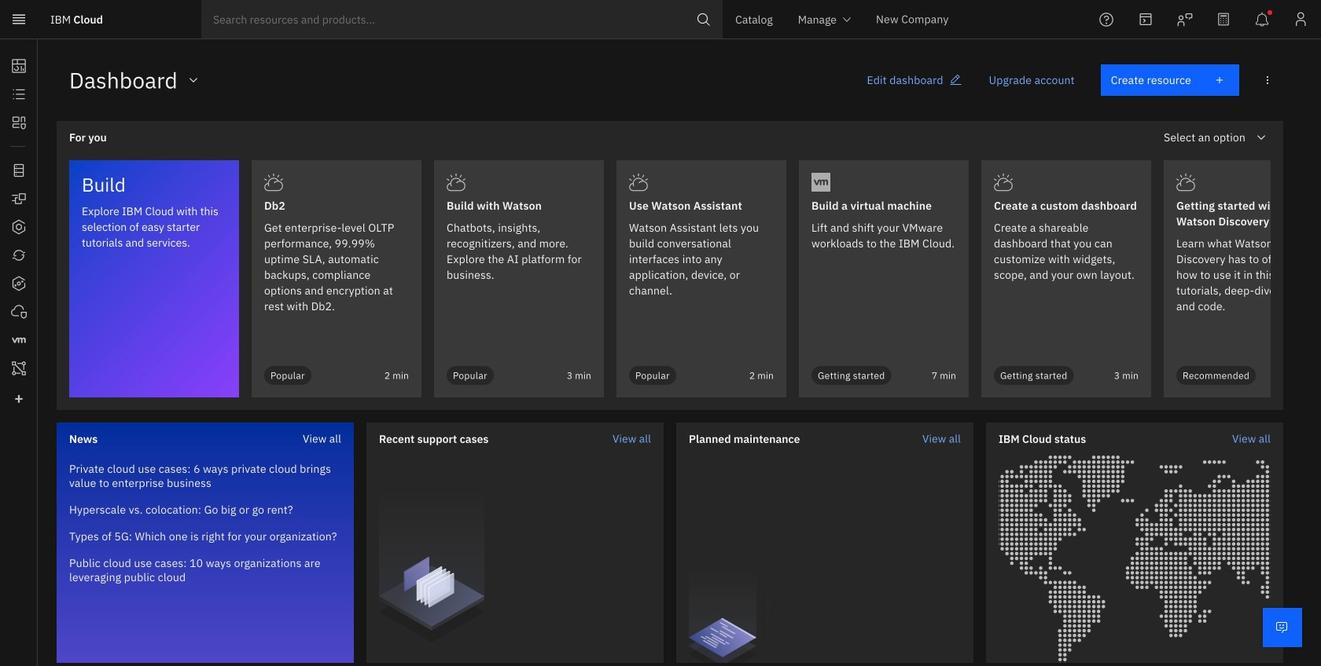 Task type: locate. For each thing, give the bounding box(es) containing it.
ibm cloud banner
[[0, 0, 1321, 667]]

vmware image
[[11, 333, 27, 348]]

1 horizontal spatial menu item
[[1087, 0, 1126, 39]]

use watson assistant image
[[629, 173, 648, 192]]

openshift image
[[11, 248, 27, 263]]

none button open menu
[[57, 64, 215, 96]]

resource list image
[[11, 87, 27, 102]]

chat window region
[[1263, 609, 1303, 648]]

menu image
[[1262, 74, 1274, 87]]

kubernetes image
[[11, 219, 27, 235]]

menu bar
[[201, 0, 864, 39], [864, 0, 1321, 39], [0, 52, 37, 137], [0, 137, 37, 383]]

build with watson image
[[447, 173, 466, 192]]

open menu image
[[1271, 120, 1284, 132], [1255, 131, 1268, 144]]

dashboard image
[[11, 58, 27, 74]]

cost estimator image
[[1217, 12, 1231, 26]]

menu item
[[786, 0, 864, 39], [1087, 0, 1126, 39]]

code engine image
[[11, 191, 27, 207]]

None button
[[57, 64, 215, 96], [871, 110, 1296, 142], [1158, 125, 1271, 150], [871, 110, 1296, 142], [1158, 125, 1271, 150]]

create a custom dashboard image
[[994, 173, 1013, 192]]

security and compliance image
[[11, 304, 27, 320]]

edit dashboard image
[[950, 74, 962, 87]]

click to open image
[[1276, 622, 1288, 635]]

getting started with watson discovery image
[[1177, 173, 1196, 192]]

1 menu item from the left
[[786, 0, 864, 39]]

1 horizontal spatial open menu image
[[1271, 120, 1284, 132]]

0 horizontal spatial menu item
[[786, 0, 864, 39]]

open menu image
[[187, 74, 200, 87]]



Task type: describe. For each thing, give the bounding box(es) containing it.
vpc infrastructure image
[[11, 361, 27, 377]]

projects image
[[11, 115, 27, 131]]

db2 image
[[264, 173, 283, 192]]

create resource image
[[1214, 74, 1226, 87]]

0 horizontal spatial open menu image
[[1255, 131, 1268, 144]]

Search resources and products... text field
[[201, 0, 723, 39]]

search icon image
[[696, 12, 712, 28]]

2 menu item from the left
[[1087, 0, 1126, 39]]

classic infrastructure image
[[11, 163, 27, 179]]

navigation menu menu
[[0, 0, 50, 667]]

satellite image
[[11, 276, 27, 292]]

ibm cloud shell image
[[1138, 11, 1154, 27]]



